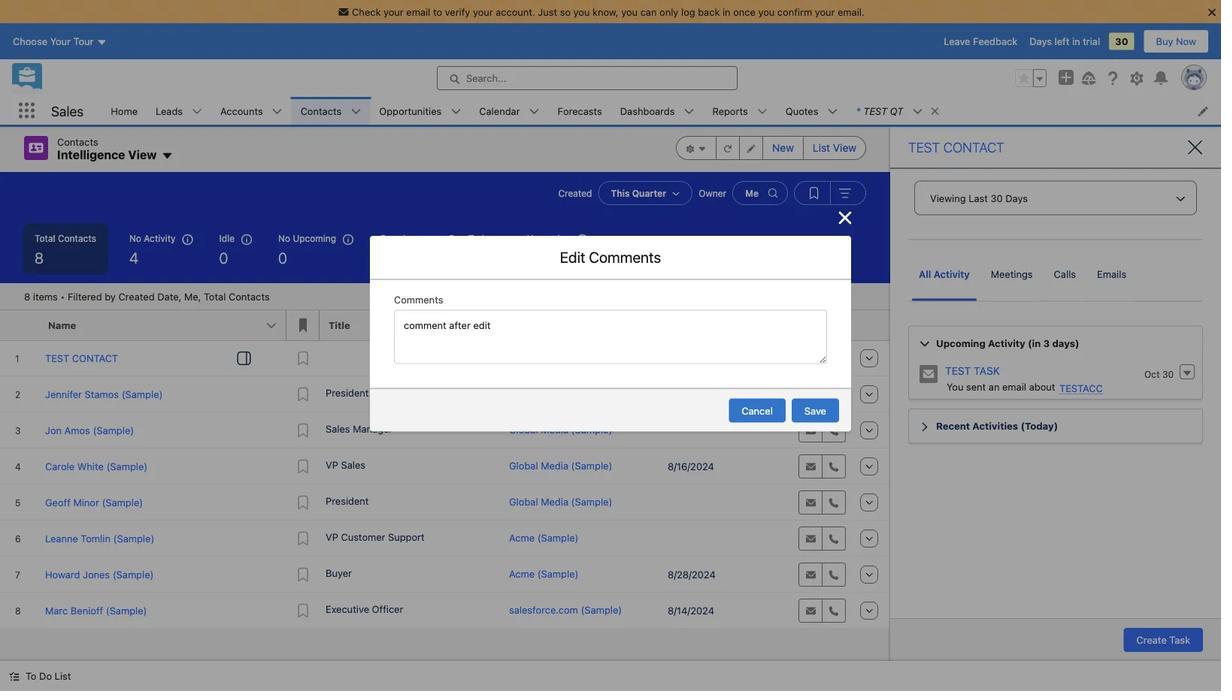 Task type: describe. For each thing, give the bounding box(es) containing it.
3
[[1044, 338, 1050, 349]]

total inside total contacts 8
[[35, 233, 55, 244]]

do
[[39, 671, 52, 683]]

email inside you sent an email about testacc
[[1003, 381, 1027, 393]]

meetings button
[[981, 264, 1044, 301]]

today
[[469, 233, 494, 244]]

leave
[[944, 36, 971, 47]]

title
[[329, 320, 350, 331]]

check your email to verify your account. just so you know, you can only log back in once you confirm your email.
[[352, 6, 865, 17]]

list view button
[[803, 136, 866, 160]]

intelligence view
[[57, 148, 157, 162]]

this quarter button
[[598, 181, 693, 205]]

action image
[[853, 311, 891, 341]]

1 vertical spatial created
[[118, 291, 155, 302]]

*
[[856, 105, 861, 117]]

calls button
[[1044, 264, 1087, 301]]

account.
[[496, 6, 535, 17]]

contacts inside total contacts 8
[[58, 233, 96, 244]]

days
[[1030, 36, 1052, 47]]

testacc link
[[1060, 383, 1103, 395]]

test task
[[945, 365, 1000, 378]]

confirm
[[778, 6, 812, 17]]

3 your from the left
[[815, 6, 835, 17]]

8/16/2024
[[668, 461, 714, 473]]

0 horizontal spatial 8
[[24, 291, 30, 302]]

executive
[[326, 604, 369, 615]]

new button
[[763, 136, 804, 160]]

emails button
[[1087, 264, 1137, 301]]

idle
[[219, 233, 235, 244]]

key performance indicators group
[[0, 223, 891, 284]]

all
[[919, 269, 931, 280]]

8 inside total contacts 8
[[35, 249, 44, 267]]

executive officer
[[326, 604, 403, 615]]

test for test contact
[[909, 140, 940, 156]]

•
[[60, 291, 65, 302]]

feedback
[[973, 36, 1018, 47]]

2 vertical spatial group
[[794, 181, 866, 205]]

an
[[989, 381, 1000, 393]]

president and ceo
[[326, 387, 411, 399]]

view for list view
[[833, 142, 857, 154]]

no for 4
[[129, 233, 141, 244]]

1 vertical spatial in
[[1073, 36, 1081, 47]]

list view
[[813, 142, 857, 154]]

officer
[[372, 604, 403, 615]]

task
[[974, 365, 1000, 378]]

due today button
[[437, 223, 506, 275]]

me
[[745, 188, 759, 199]]

reports list item
[[704, 97, 777, 125]]

create task group
[[1124, 629, 1203, 653]]

leads list item
[[147, 97, 211, 125]]

oct
[[1145, 369, 1160, 380]]

know,
[[593, 6, 619, 17]]

this quarter
[[611, 188, 667, 199]]

contacts link
[[292, 97, 351, 125]]

overdue
[[380, 233, 416, 244]]

customer
[[341, 532, 385, 543]]

1 vertical spatial comments
[[394, 294, 443, 305]]

back
[[698, 6, 720, 17]]

upcoming activity (in 3 days) button
[[910, 337, 1202, 351]]

emails
[[1097, 269, 1127, 280]]

save button
[[792, 399, 839, 423]]

actions cell
[[793, 311, 853, 341]]

items
[[33, 291, 58, 302]]

2 cell from the top
[[662, 413, 793, 449]]

view for intelligence view
[[128, 148, 157, 162]]

test contact link
[[909, 140, 1005, 156]]

0 vertical spatial comments
[[589, 248, 661, 266]]

name cell
[[39, 311, 287, 341]]

contacts right me,
[[229, 291, 270, 302]]

verify
[[445, 6, 470, 17]]

oct 30
[[1145, 369, 1174, 380]]

create
[[1137, 635, 1167, 646]]

activity for upcoming
[[988, 338, 1026, 349]]

email.
[[838, 6, 865, 17]]

0 horizontal spatial in
[[723, 6, 731, 17]]

1 vertical spatial total
[[204, 291, 226, 302]]

calendar link
[[470, 97, 529, 125]]

6
[[380, 249, 389, 267]]

accounts
[[220, 105, 263, 117]]

email image
[[920, 366, 938, 384]]

no activity
[[129, 233, 176, 244]]

sales for sales manager
[[326, 423, 350, 435]]

cancel button
[[729, 399, 786, 423]]

0 horizontal spatial test
[[864, 105, 888, 117]]

0 vertical spatial list
[[813, 142, 830, 154]]

2 vertical spatial sales
[[341, 460, 366, 471]]

create task button
[[1124, 629, 1203, 653]]

2 you from the left
[[621, 6, 638, 17]]

me,
[[184, 291, 201, 302]]

sent
[[967, 381, 986, 393]]

opportunities list item
[[370, 97, 470, 125]]

grid containing name
[[0, 311, 891, 630]]

reports
[[713, 105, 748, 117]]

upcoming for upcoming activity (in 3 days)
[[936, 338, 986, 349]]

vp customer support
[[326, 532, 425, 543]]

no for 0
[[278, 233, 290, 244]]

4
[[129, 249, 138, 267]]

0 vertical spatial group
[[1015, 69, 1047, 87]]

leave feedback link
[[944, 36, 1018, 47]]

accounts list item
[[211, 97, 292, 125]]

new
[[773, 142, 794, 154]]

3 cell from the top
[[662, 485, 793, 521]]

important cell
[[287, 311, 320, 341]]

opportunities
[[379, 105, 442, 117]]

name button
[[39, 311, 287, 341]]

all activity
[[919, 269, 970, 280]]

activity for all
[[934, 269, 970, 280]]

forecasts
[[558, 105, 602, 117]]

days)
[[1053, 338, 1080, 349]]

president for president
[[326, 496, 369, 507]]

to do list button
[[0, 662, 80, 692]]

dashboards
[[620, 105, 675, 117]]

quotes list item
[[777, 97, 847, 125]]

search...
[[466, 73, 507, 84]]

trial
[[1083, 36, 1100, 47]]



Task type: locate. For each thing, give the bounding box(es) containing it.
1 horizontal spatial upcoming
[[527, 233, 571, 244]]

1 no from the left
[[129, 233, 141, 244]]

0 horizontal spatial total
[[35, 233, 55, 244]]

0 vertical spatial 30
[[1116, 36, 1129, 47]]

0 vertical spatial test
[[864, 105, 888, 117]]

2 horizontal spatial activity
[[988, 338, 1026, 349]]

created left 'this'
[[558, 188, 592, 199]]

test contact
[[909, 140, 1005, 156]]

1 vertical spatial list
[[55, 671, 71, 683]]

1 horizontal spatial in
[[1073, 36, 1081, 47]]

text default image left the to
[[9, 672, 20, 683]]

buy now
[[1156, 36, 1197, 47]]

grid
[[0, 311, 891, 630]]

upcoming activity (in 3 days)
[[936, 338, 1080, 349]]

1 horizontal spatial 30
[[1163, 369, 1174, 380]]

now
[[1176, 36, 1197, 47]]

overdue 6
[[380, 233, 416, 267]]

total right me,
[[204, 291, 226, 302]]

1 vertical spatial vp
[[326, 532, 338, 543]]

1 horizontal spatial 8
[[35, 249, 44, 267]]

in right back at the right top of page
[[723, 6, 731, 17]]

contacts list item
[[292, 97, 370, 125]]

2 horizontal spatial you
[[758, 6, 775, 17]]

1 horizontal spatial comments
[[589, 248, 661, 266]]

0 vertical spatial total
[[35, 233, 55, 244]]

last activity cell
[[662, 311, 793, 341]]

save
[[805, 405, 827, 416]]

task
[[1170, 635, 1191, 646]]

8 left items
[[24, 291, 30, 302]]

1 vertical spatial 30
[[1163, 369, 1174, 380]]

to
[[433, 6, 442, 17]]

vp for vp customer support
[[326, 532, 338, 543]]

total up items
[[35, 233, 55, 244]]

cell
[[662, 377, 793, 413], [662, 413, 793, 449], [662, 485, 793, 521], [662, 521, 793, 557]]

1 cell from the top
[[662, 377, 793, 413]]

president left and
[[326, 387, 369, 399]]

title cell
[[320, 311, 503, 341]]

view
[[833, 142, 857, 154], [128, 148, 157, 162]]

group up the inverse "image"
[[794, 181, 866, 205]]

buy now button
[[1144, 29, 1209, 53]]

activity for no
[[144, 233, 176, 244]]

activity inside "key performance indicators" group
[[144, 233, 176, 244]]

1 horizontal spatial text default image
[[930, 106, 940, 117]]

0 horizontal spatial 30
[[1116, 36, 1129, 47]]

created right by
[[118, 291, 155, 302]]

8/28/2024
[[668, 570, 716, 581]]

leads
[[156, 105, 183, 117]]

cell down 8/16/2024
[[662, 485, 793, 521]]

(in
[[1028, 338, 1041, 349]]

calls
[[1054, 269, 1076, 280]]

contacts up 'filtered'
[[58, 233, 96, 244]]

1 horizontal spatial you
[[621, 6, 638, 17]]

view inside button
[[833, 142, 857, 154]]

vp left "customer"
[[326, 532, 338, 543]]

1 horizontal spatial 0
[[278, 249, 287, 267]]

1 vertical spatial test
[[909, 140, 940, 156]]

0 horizontal spatial email
[[406, 6, 430, 17]]

list item containing *
[[847, 97, 947, 125]]

contacts up intelligence
[[57, 136, 98, 147]]

contacts
[[301, 105, 342, 117], [57, 136, 98, 147], [58, 233, 96, 244], [229, 291, 270, 302]]

calendar list item
[[470, 97, 549, 125]]

owner
[[699, 188, 727, 199]]

your right verify
[[473, 6, 493, 17]]

1 horizontal spatial email
[[1003, 381, 1027, 393]]

1 you from the left
[[574, 6, 590, 17]]

1 vertical spatial president
[[326, 496, 369, 507]]

ceo
[[391, 387, 411, 399]]

upcoming for upcoming
[[527, 233, 571, 244]]

account name cell
[[503, 311, 662, 341]]

2 vp from the top
[[326, 532, 338, 543]]

0 horizontal spatial view
[[128, 148, 157, 162]]

view down *
[[833, 142, 857, 154]]

president for president and ceo
[[326, 387, 369, 399]]

list
[[102, 97, 1221, 125]]

list containing home
[[102, 97, 1221, 125]]

comments right edit
[[589, 248, 661, 266]]

log
[[681, 6, 695, 17]]

1 your from the left
[[384, 6, 404, 17]]

0 horizontal spatial comments
[[394, 294, 443, 305]]

1 vertical spatial email
[[1003, 381, 1027, 393]]

activity right all
[[934, 269, 970, 280]]

president down the vp sales
[[326, 496, 369, 507]]

1 vertical spatial group
[[676, 136, 866, 160]]

test right *
[[864, 105, 888, 117]]

1 0 from the left
[[219, 249, 228, 267]]

1 horizontal spatial total
[[204, 291, 226, 302]]

row number cell
[[0, 311, 39, 341]]

1 president from the top
[[326, 387, 369, 399]]

president
[[326, 387, 369, 399], [326, 496, 369, 507]]

contact view settings image
[[676, 136, 717, 160]]

0 for no upcoming
[[278, 249, 287, 267]]

left
[[1055, 36, 1070, 47]]

in right left on the right of the page
[[1073, 36, 1081, 47]]

activity left (in on the right
[[988, 338, 1026, 349]]

contacts inside list item
[[301, 105, 342, 117]]

action cell
[[853, 311, 891, 341]]

3 you from the left
[[758, 6, 775, 17]]

1 vertical spatial sales
[[326, 423, 350, 435]]

you right so on the top of the page
[[574, 6, 590, 17]]

2 0 from the left
[[278, 249, 287, 267]]

no upcoming
[[278, 233, 336, 244]]

1 vertical spatial text default image
[[9, 672, 20, 683]]

0 horizontal spatial upcoming
[[293, 233, 336, 244]]

2 horizontal spatial upcoming
[[936, 338, 986, 349]]

8
[[35, 249, 44, 267], [24, 291, 30, 302]]

2 no from the left
[[278, 233, 290, 244]]

test task link
[[945, 365, 1000, 378]]

sales for sales
[[51, 103, 84, 119]]

sales down sales manager in the left of the page
[[341, 460, 366, 471]]

test for test task
[[945, 365, 971, 378]]

list item
[[847, 97, 947, 125]]

0 horizontal spatial text default image
[[9, 672, 20, 683]]

activity inside all activity button
[[934, 269, 970, 280]]

group containing new
[[676, 136, 866, 160]]

opportunities link
[[370, 97, 451, 125]]

0 horizontal spatial 0
[[219, 249, 228, 267]]

due
[[449, 233, 466, 244]]

* test qt
[[856, 105, 904, 117]]

once
[[733, 6, 756, 17]]

text default image right qt
[[930, 106, 940, 117]]

vp down sales manager in the left of the page
[[326, 460, 338, 471]]

4 cell from the top
[[662, 521, 793, 557]]

0 vertical spatial text default image
[[930, 106, 940, 117]]

vp for vp sales
[[326, 460, 338, 471]]

inverse image
[[836, 209, 854, 227]]

0
[[219, 249, 228, 267], [278, 249, 287, 267]]

10/27/2023
[[668, 353, 719, 364]]

0 vertical spatial vp
[[326, 460, 338, 471]]

leave feedback
[[944, 36, 1018, 47]]

to do list
[[26, 671, 71, 683]]

0 vertical spatial president
[[326, 387, 369, 399]]

0 vertical spatial created
[[558, 188, 592, 199]]

days left in trial
[[1030, 36, 1100, 47]]

quotes link
[[777, 97, 828, 125]]

0 horizontal spatial you
[[574, 6, 590, 17]]

1 vertical spatial activity
[[934, 269, 970, 280]]

test left contact
[[909, 140, 940, 156]]

0 horizontal spatial your
[[384, 6, 404, 17]]

0 vertical spatial activity
[[144, 233, 176, 244]]

8 items • filtered by created date, me, total contacts status
[[24, 291, 270, 302]]

dashboards link
[[611, 97, 684, 125]]

this
[[611, 188, 630, 199]]

2 president from the top
[[326, 496, 369, 507]]

Comments text field
[[394, 310, 827, 364]]

1 horizontal spatial your
[[473, 6, 493, 17]]

0 vertical spatial in
[[723, 6, 731, 17]]

2 horizontal spatial test
[[945, 365, 971, 378]]

you right once
[[758, 6, 775, 17]]

title button
[[320, 311, 503, 341]]

0 vertical spatial email
[[406, 6, 430, 17]]

activity
[[144, 233, 176, 244], [934, 269, 970, 280], [988, 338, 1026, 349]]

search... button
[[437, 66, 738, 90]]

sales up intelligence
[[51, 103, 84, 119]]

1 horizontal spatial created
[[558, 188, 592, 199]]

vp
[[326, 460, 338, 471], [326, 532, 338, 543]]

8 up items
[[35, 249, 44, 267]]

by
[[105, 291, 116, 302]]

contacts right accounts list item
[[301, 105, 342, 117]]

sales manager
[[326, 423, 393, 435]]

meetings
[[991, 269, 1033, 280]]

0 horizontal spatial list
[[55, 671, 71, 683]]

1 horizontal spatial view
[[833, 142, 857, 154]]

only
[[660, 6, 679, 17]]

1 horizontal spatial no
[[278, 233, 290, 244]]

cell up the 8/28/2024 at the bottom
[[662, 521, 793, 557]]

you
[[947, 381, 964, 393]]

0 down idle
[[219, 249, 228, 267]]

you left the can
[[621, 6, 638, 17]]

2 vertical spatial test
[[945, 365, 971, 378]]

group down the "days"
[[1015, 69, 1047, 87]]

vp sales
[[326, 460, 366, 471]]

0 horizontal spatial created
[[118, 291, 155, 302]]

activity up date,
[[144, 233, 176, 244]]

calendar
[[479, 105, 520, 117]]

1 vertical spatial 8
[[24, 291, 30, 302]]

sales left manager
[[326, 423, 350, 435]]

accounts link
[[211, 97, 272, 125]]

cell down 10/27/2023
[[662, 377, 793, 413]]

2 your from the left
[[473, 6, 493, 17]]

group
[[1015, 69, 1047, 87], [676, 136, 866, 160], [794, 181, 866, 205]]

email right "an"
[[1003, 381, 1027, 393]]

intelligence
[[57, 148, 125, 162]]

upcoming inside upcoming button
[[527, 233, 571, 244]]

cancel
[[742, 405, 773, 416]]

total contacts 8
[[35, 233, 96, 267]]

row number image
[[0, 311, 39, 341]]

home
[[111, 105, 138, 117]]

1 horizontal spatial list
[[813, 142, 830, 154]]

dashboards list item
[[611, 97, 704, 125]]

30 right oct
[[1163, 369, 1174, 380]]

1 vp from the top
[[326, 460, 338, 471]]

0 down no upcoming
[[278, 249, 287, 267]]

2 vertical spatial activity
[[988, 338, 1026, 349]]

email
[[406, 6, 430, 17], [1003, 381, 1027, 393]]

0 vertical spatial sales
[[51, 103, 84, 119]]

30 right the trial
[[1116, 36, 1129, 47]]

your right check
[[384, 6, 404, 17]]

email left the 'to'
[[406, 6, 430, 17]]

me button
[[733, 181, 788, 205]]

just
[[538, 6, 557, 17]]

no right idle
[[278, 233, 290, 244]]

cell up 8/16/2024
[[662, 413, 793, 449]]

list down quotes list item
[[813, 142, 830, 154]]

group up the me button
[[676, 136, 866, 160]]

text default image
[[930, 106, 940, 117], [9, 672, 20, 683]]

activity inside upcoming activity (in 3 days) dropdown button
[[988, 338, 1026, 349]]

date,
[[157, 291, 182, 302]]

0 vertical spatial 8
[[35, 249, 44, 267]]

leads link
[[147, 97, 192, 125]]

no up 4
[[129, 233, 141, 244]]

manager
[[353, 423, 393, 435]]

edit
[[560, 248, 586, 266]]

2 horizontal spatial your
[[815, 6, 835, 17]]

forecasts link
[[549, 97, 611, 125]]

text default image inside to do list button
[[9, 672, 20, 683]]

check
[[352, 6, 381, 17]]

so
[[560, 6, 571, 17]]

you
[[574, 6, 590, 17], [621, 6, 638, 17], [758, 6, 775, 17]]

1 horizontal spatial activity
[[934, 269, 970, 280]]

comments up title button
[[394, 294, 443, 305]]

create task
[[1137, 635, 1191, 646]]

0 horizontal spatial activity
[[144, 233, 176, 244]]

test
[[864, 105, 888, 117], [909, 140, 940, 156], [945, 365, 971, 378]]

0 for idle
[[219, 249, 228, 267]]

0 horizontal spatial no
[[129, 233, 141, 244]]

1 horizontal spatial test
[[909, 140, 940, 156]]

view down the "home" link
[[128, 148, 157, 162]]

qt
[[890, 105, 904, 117]]

your left the email.
[[815, 6, 835, 17]]

buyer
[[326, 568, 352, 579]]

about
[[1029, 381, 1056, 393]]

upcoming inside upcoming activity (in 3 days) dropdown button
[[936, 338, 986, 349]]

total
[[35, 233, 55, 244], [204, 291, 226, 302]]

actions
[[802, 320, 839, 331]]

reports link
[[704, 97, 757, 125]]

test up you
[[945, 365, 971, 378]]

list right do
[[55, 671, 71, 683]]

support
[[388, 532, 425, 543]]



Task type: vqa. For each thing, say whether or not it's contained in the screenshot.
the rightmost the Comments
yes



